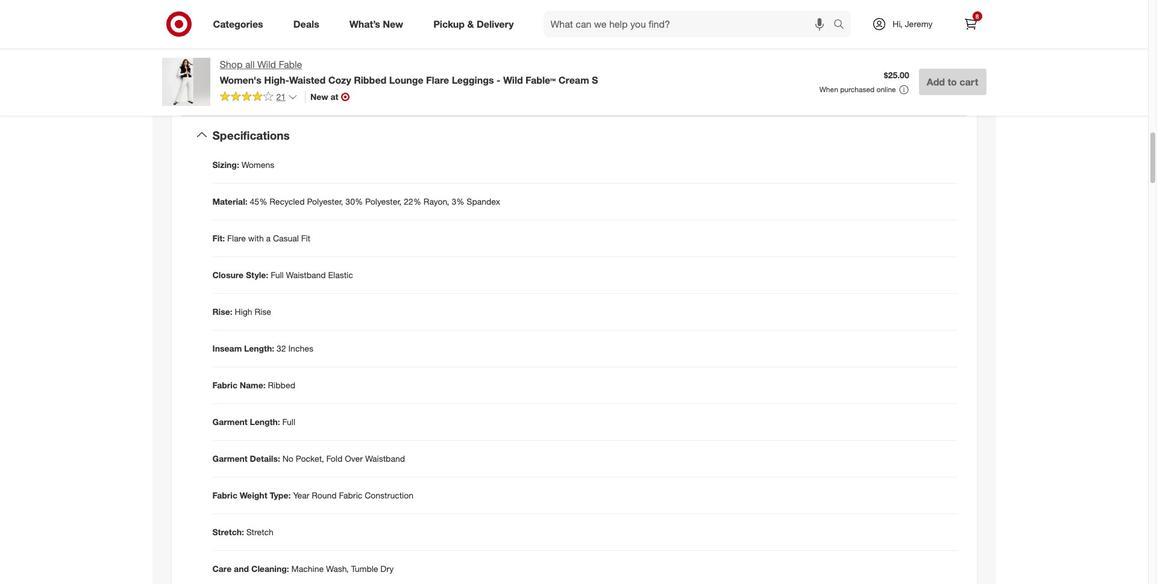 Task type: vqa. For each thing, say whether or not it's contained in the screenshot.


Task type: locate. For each thing, give the bounding box(es) containing it.
wild right all
[[257, 58, 276, 71]]

waistband right over
[[365, 454, 405, 464]]

0 vertical spatial wild
[[257, 58, 276, 71]]

1 vertical spatial length:
[[250, 417, 280, 428]]

1 vertical spatial full
[[283, 417, 295, 428]]

new
[[383, 18, 403, 30], [311, 92, 328, 102]]

fit
[[301, 234, 311, 244]]

0 horizontal spatial new
[[311, 92, 328, 102]]

leggings
[[452, 74, 494, 86]]

shop all wild fable women's high-waisted cozy ribbed lounge flare leggings - wild fable™ cream s
[[220, 58, 598, 86]]

weight
[[240, 491, 267, 501]]

full right style:
[[271, 270, 284, 281]]

length: up the 'details:'
[[250, 417, 280, 428]]

show
[[208, 86, 227, 96]]

0 vertical spatial waistband
[[286, 270, 326, 281]]

0 horizontal spatial polyester,
[[307, 197, 343, 207]]

flare
[[426, 74, 449, 86], [227, 234, 246, 244]]

fable™
[[526, 74, 556, 86]]

0 horizontal spatial ribbed
[[268, 381, 296, 391]]

care and cleaning: machine wash, tumble dry
[[213, 565, 394, 575]]

full
[[271, 270, 284, 281], [283, 417, 295, 428]]

0 vertical spatial length:
[[244, 344, 274, 354]]

sizing:
[[213, 160, 239, 170]]

fabric left name:
[[213, 381, 238, 391]]

shop
[[220, 58, 243, 71]]

1 polyester, from the left
[[307, 197, 343, 207]]

length: left 32
[[244, 344, 274, 354]]

at
[[331, 92, 339, 102]]

delivery
[[477, 18, 514, 30]]

fabric left weight
[[213, 491, 238, 501]]

specifications button
[[181, 116, 967, 155]]

garment
[[213, 417, 248, 428], [213, 454, 248, 464]]

1 vertical spatial garment
[[213, 454, 248, 464]]

a
[[266, 234, 271, 244]]

fabric for fabric weight type: year round fabric construction
[[213, 491, 238, 501]]

wild right -
[[503, 74, 523, 86]]

1 horizontal spatial wild
[[503, 74, 523, 86]]

when purchased online
[[820, 85, 896, 94]]

21
[[276, 92, 286, 102]]

1 horizontal spatial polyester,
[[365, 197, 402, 207]]

garment length: full
[[213, 417, 295, 428]]

ribbed right cozy
[[354, 74, 387, 86]]

2 garment from the top
[[213, 454, 248, 464]]

1 horizontal spatial flare
[[426, 74, 449, 86]]

garment down name:
[[213, 417, 248, 428]]

search button
[[829, 11, 858, 40]]

rise:
[[213, 307, 233, 317]]

garment left the 'details:'
[[213, 454, 248, 464]]

polyester, right 30%
[[365, 197, 402, 207]]

2 polyester, from the left
[[365, 197, 402, 207]]

new left at
[[311, 92, 328, 102]]

fabric name: ribbed
[[213, 381, 296, 391]]

ribbed
[[354, 74, 387, 86], [268, 381, 296, 391]]

full up no
[[283, 417, 295, 428]]

length: for garment length:
[[250, 417, 280, 428]]

3%
[[452, 197, 465, 207]]

1 horizontal spatial ribbed
[[354, 74, 387, 86]]

more
[[229, 86, 245, 96]]

length: for inseam length:
[[244, 344, 274, 354]]

type:
[[270, 491, 291, 501]]

pickup & delivery link
[[423, 11, 529, 37]]

machine
[[292, 565, 324, 575]]

closure style: full waistband elastic
[[213, 270, 353, 281]]

stretch: stretch
[[213, 528, 274, 538]]

ribbed right name:
[[268, 381, 296, 391]]

0 vertical spatial new
[[383, 18, 403, 30]]

garment details: no pocket, fold over waistband
[[213, 454, 405, 464]]

categories
[[213, 18, 263, 30]]

1 vertical spatial flare
[[227, 234, 246, 244]]

22%
[[404, 197, 421, 207]]

what's
[[350, 18, 380, 30]]

cream
[[559, 74, 589, 86]]

fit:
[[213, 234, 225, 244]]

details:
[[250, 454, 280, 464]]

0 vertical spatial garment
[[213, 417, 248, 428]]

What can we help you find? suggestions appear below search field
[[544, 11, 837, 37]]

when
[[820, 85, 839, 94]]

high
[[235, 307, 252, 317]]

new at
[[311, 92, 339, 102]]

polyester, left 30%
[[307, 197, 343, 207]]

0 horizontal spatial flare
[[227, 234, 246, 244]]

pocket,
[[296, 454, 324, 464]]

0 vertical spatial flare
[[426, 74, 449, 86]]

pickup
[[434, 18, 465, 30]]

inseam
[[213, 344, 242, 354]]

waistband left elastic
[[286, 270, 326, 281]]

specifications
[[213, 128, 290, 142]]

length:
[[244, 344, 274, 354], [250, 417, 280, 428]]

0 vertical spatial full
[[271, 270, 284, 281]]

30%
[[346, 197, 363, 207]]

full for full waistband elastic
[[271, 270, 284, 281]]

flare right lounge
[[426, 74, 449, 86]]

flare right fit:
[[227, 234, 246, 244]]

over
[[345, 454, 363, 464]]

name:
[[240, 381, 266, 391]]

fabric
[[213, 381, 238, 391], [213, 491, 238, 501], [339, 491, 363, 501]]

hi,
[[893, 19, 903, 29]]

polyester,
[[307, 197, 343, 207], [365, 197, 402, 207]]

1 vertical spatial waistband
[[365, 454, 405, 464]]

style:
[[246, 270, 268, 281]]

1 garment from the top
[[213, 417, 248, 428]]

0 horizontal spatial waistband
[[286, 270, 326, 281]]

0 vertical spatial ribbed
[[354, 74, 387, 86]]

new right what's
[[383, 18, 403, 30]]



Task type: describe. For each thing, give the bounding box(es) containing it.
inseam length: 32 inches
[[213, 344, 313, 354]]

0 horizontal spatial wild
[[257, 58, 276, 71]]

with
[[248, 234, 264, 244]]

what's new link
[[339, 11, 419, 37]]

fabric for fabric name: ribbed
[[213, 381, 238, 391]]

fold
[[326, 454, 343, 464]]

1 vertical spatial new
[[311, 92, 328, 102]]

sizing: womens
[[213, 160, 275, 170]]

fabric weight type: year round fabric construction
[[213, 491, 414, 501]]

tumble
[[351, 565, 378, 575]]

1 horizontal spatial waistband
[[365, 454, 405, 464]]

cozy
[[328, 74, 351, 86]]

fabric right round
[[339, 491, 363, 501]]

womens
[[242, 160, 275, 170]]

garment for garment details: no pocket, fold over waistband
[[213, 454, 248, 464]]

image of women's high-waisted cozy ribbed lounge flare leggings - wild fable™ cream s image
[[162, 58, 210, 106]]

garment for garment length: full
[[213, 417, 248, 428]]

pickup & delivery
[[434, 18, 514, 30]]

wash,
[[326, 565, 349, 575]]

recycled
[[270, 197, 305, 207]]

ribbed inside shop all wild fable women's high-waisted cozy ribbed lounge flare leggings - wild fable™ cream s
[[354, 74, 387, 86]]

no
[[283, 454, 294, 464]]

cleaning:
[[251, 565, 289, 575]]

care
[[213, 565, 232, 575]]

fable
[[279, 58, 302, 71]]

inches
[[289, 344, 313, 354]]

waisted
[[289, 74, 326, 86]]

1 horizontal spatial new
[[383, 18, 403, 30]]

online
[[877, 85, 896, 94]]

closure
[[213, 270, 244, 281]]

flare inside shop all wild fable women's high-waisted cozy ribbed lounge flare leggings - wild fable™ cream s
[[426, 74, 449, 86]]

&
[[468, 18, 474, 30]]

material: 45% recycled polyester, 30% polyester, 22% rayon, 3% spandex
[[213, 197, 500, 207]]

full for full
[[283, 417, 295, 428]]

45%
[[250, 197, 267, 207]]

8
[[976, 13, 979, 20]]

stretch
[[247, 528, 274, 538]]

to
[[948, 76, 957, 88]]

high-
[[264, 74, 289, 86]]

stretch:
[[213, 528, 244, 538]]

spandex
[[467, 197, 500, 207]]

search
[[829, 19, 858, 31]]

purchased
[[841, 85, 875, 94]]

all
[[245, 58, 255, 71]]

1 vertical spatial ribbed
[[268, 381, 296, 391]]

show more
[[208, 86, 245, 96]]

deals link
[[283, 11, 335, 37]]

$25.00
[[884, 70, 910, 80]]

rise
[[255, 307, 271, 317]]

add to cart button
[[919, 69, 987, 95]]

material:
[[213, 197, 248, 207]]

rise: high rise
[[213, 307, 271, 317]]

categories link
[[203, 11, 278, 37]]

casual
[[273, 234, 299, 244]]

show more button
[[203, 82, 251, 101]]

and
[[234, 565, 249, 575]]

jeremy
[[905, 19, 933, 29]]

32
[[277, 344, 286, 354]]

cart
[[960, 76, 979, 88]]

add to cart
[[927, 76, 979, 88]]

8 link
[[958, 11, 984, 37]]

add
[[927, 76, 946, 88]]

women's
[[220, 74, 262, 86]]

21 link
[[220, 91, 298, 105]]

elastic
[[328, 270, 353, 281]]

rayon,
[[424, 197, 450, 207]]

what's new
[[350, 18, 403, 30]]

lounge
[[389, 74, 424, 86]]

1 vertical spatial wild
[[503, 74, 523, 86]]

hi, jeremy
[[893, 19, 933, 29]]

year
[[293, 491, 310, 501]]

-
[[497, 74, 501, 86]]

round
[[312, 491, 337, 501]]

s
[[592, 74, 598, 86]]

fit: flare with a casual fit
[[213, 234, 311, 244]]



